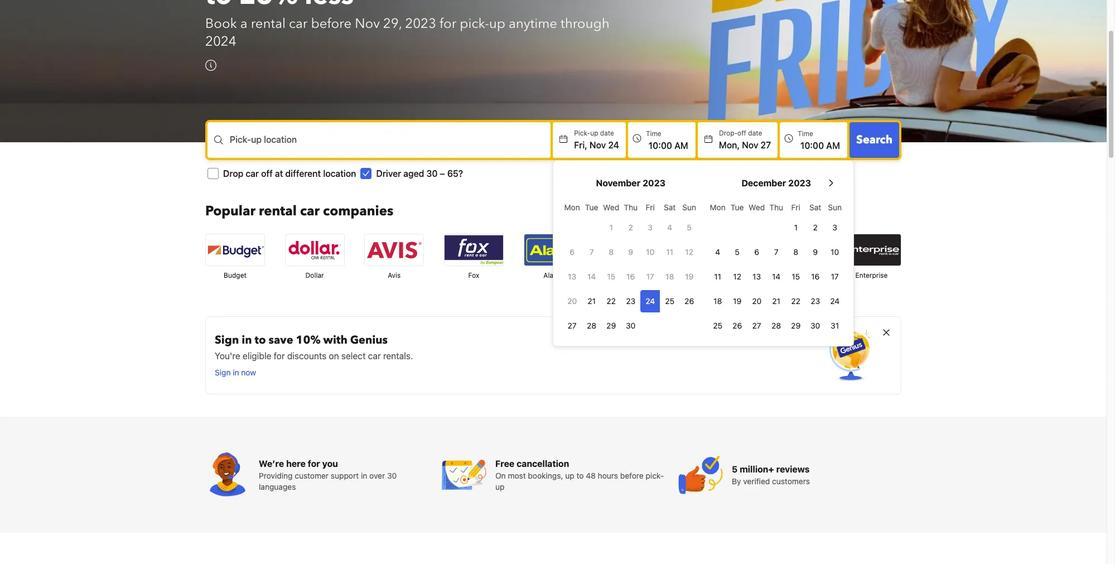 Task type: describe. For each thing, give the bounding box(es) containing it.
free
[[496, 459, 515, 469]]

3 December 2023 checkbox
[[826, 217, 845, 239]]

up inside pick-up date fri, nov 24
[[591, 129, 599, 137]]

48
[[586, 471, 596, 481]]

8 November 2023 checkbox
[[602, 241, 621, 264]]

nov for mon,
[[743, 140, 759, 150]]

19 for 19 december 2023 checkbox
[[734, 297, 742, 306]]

22 December 2023 checkbox
[[787, 290, 806, 313]]

wed for december
[[749, 203, 765, 212]]

19 for the 19 november 2023 checkbox
[[686, 272, 694, 282]]

16 for 16 november 2023 option
[[627, 272, 635, 282]]

sun for december 2023
[[829, 203, 842, 212]]

1 vertical spatial off
[[261, 169, 273, 179]]

10 for 10 option
[[647, 247, 655, 257]]

car inside sign in to save 10% with genius you're eligible for discounts on select car rentals.
[[368, 351, 381, 361]]

avis logo image
[[365, 235, 424, 266]]

14 December 2023 checkbox
[[767, 266, 787, 288]]

avis
[[388, 271, 401, 280]]

mon tue wed thu for november
[[565, 203, 638, 212]]

we're here for you providing customer support in over 30 languages
[[259, 459, 397, 492]]

6 for 6 november 2023 option
[[570, 247, 575, 257]]

customer
[[295, 471, 329, 481]]

22 November 2023 checkbox
[[602, 290, 621, 313]]

18 November 2023 checkbox
[[660, 266, 680, 288]]

over
[[370, 471, 385, 481]]

mon tue wed thu for december
[[710, 203, 784, 212]]

2 November 2023 checkbox
[[621, 217, 641, 239]]

29 December 2023 checkbox
[[787, 315, 806, 337]]

2023 for december
[[789, 178, 812, 188]]

21 for 21 option on the right bottom of the page
[[588, 297, 596, 306]]

28 November 2023 checkbox
[[582, 315, 602, 337]]

reviews
[[777, 465, 810, 475]]

29 for 29 checkbox
[[607, 321, 616, 331]]

budget logo image
[[206, 235, 265, 266]]

you're
[[215, 351, 241, 361]]

14 for the 14 checkbox at the right
[[588, 272, 596, 282]]

here
[[286, 459, 306, 469]]

2 December 2023 checkbox
[[806, 217, 826, 239]]

pick- inside free cancellation on most bookings, up to 48 hours before pick- up
[[646, 471, 664, 481]]

bookings,
[[528, 471, 564, 481]]

on
[[329, 351, 339, 361]]

most
[[508, 471, 526, 481]]

27 for 27 december 2023 option
[[753, 321, 762, 331]]

10%
[[296, 333, 321, 348]]

5 for 5 december 2023 option
[[735, 247, 740, 257]]

save
[[269, 333, 293, 348]]

29,
[[383, 15, 402, 33]]

hertz logo image
[[763, 235, 822, 266]]

26 for 26 november 2023 checkbox
[[685, 297, 695, 306]]

fri,
[[575, 140, 588, 150]]

enterprise
[[856, 271, 888, 280]]

for inside sign in to save 10% with genius you're eligible for discounts on select car rentals.
[[274, 351, 285, 361]]

2023 for november
[[643, 178, 666, 188]]

30 left –
[[427, 169, 438, 179]]

up up drop car off at different location
[[251, 135, 262, 145]]

driver aged 30 – 65?
[[376, 169, 463, 179]]

drop
[[223, 169, 244, 179]]

25 December 2023 checkbox
[[709, 315, 728, 337]]

popular
[[205, 202, 256, 221]]

driver
[[376, 169, 401, 179]]

rentals.
[[383, 351, 413, 361]]

wed for november
[[604, 203, 620, 212]]

5 million+ reviews by verified customers
[[732, 465, 811, 486]]

nov for fri,
[[590, 140, 606, 150]]

off inside drop-off date mon, nov 27
[[738, 129, 747, 137]]

drop-
[[720, 129, 738, 137]]

sign in now link
[[215, 367, 413, 379]]

17 November 2023 checkbox
[[641, 266, 660, 288]]

sixt
[[707, 271, 719, 280]]

at
[[275, 169, 283, 179]]

december
[[742, 178, 787, 188]]

enterprise logo image
[[843, 235, 902, 266]]

1 horizontal spatial location
[[323, 169, 356, 179]]

book
[[205, 15, 237, 33]]

28 for 28 checkbox
[[587, 321, 597, 331]]

18 for 18 'checkbox'
[[666, 272, 674, 282]]

7 for 7 december 2023 option
[[775, 247, 779, 257]]

sixt logo image
[[684, 235, 742, 266]]

6 November 2023 checkbox
[[563, 241, 582, 264]]

17 for 17 option
[[832, 272, 839, 282]]

6 for 6 december 2023 option
[[755, 247, 760, 257]]

cancellation
[[517, 459, 570, 469]]

31
[[831, 321, 840, 331]]

30 inside "option"
[[626, 321, 636, 331]]

24 for 24 november 2023 option
[[646, 297, 655, 306]]

10 November 2023 checkbox
[[641, 241, 660, 264]]

20 December 2023 checkbox
[[748, 290, 767, 313]]

december 2023
[[742, 178, 812, 188]]

pick-up date fri, nov 24
[[575, 129, 620, 150]]

3 for december 2023
[[833, 223, 838, 232]]

5 November 2023 checkbox
[[680, 217, 700, 239]]

sun for november 2023
[[683, 203, 697, 212]]

8 for 8 december 2023 checkbox
[[794, 247, 799, 257]]

nov inside book a rental car before nov 29, 2023 for pick-up anytime through 2024
[[355, 15, 380, 33]]

26 for the 26 checkbox
[[733, 321, 743, 331]]

8 December 2023 checkbox
[[787, 241, 806, 264]]

7 November 2023 checkbox
[[582, 241, 602, 264]]

23 December 2023 checkbox
[[806, 290, 826, 313]]

15 November 2023 checkbox
[[602, 266, 621, 288]]

65?
[[448, 169, 463, 179]]

15 for 15 option
[[607, 272, 616, 282]]

sign for now
[[215, 368, 231, 378]]

9 November 2023 checkbox
[[621, 241, 641, 264]]

7 December 2023 checkbox
[[767, 241, 787, 264]]

search button
[[850, 122, 900, 158]]

november
[[596, 178, 641, 188]]

30 inside option
[[811, 321, 821, 331]]

4 for 4 option
[[668, 223, 673, 232]]

12 for 12 checkbox
[[734, 272, 742, 282]]

through
[[561, 15, 610, 33]]

31 December 2023 checkbox
[[826, 315, 845, 337]]

21 December 2023 checkbox
[[767, 290, 787, 313]]

13 November 2023 checkbox
[[563, 266, 582, 288]]

24 cell
[[641, 288, 660, 313]]

pick- inside book a rental car before nov 29, 2023 for pick-up anytime through 2024
[[460, 15, 490, 33]]

pick-up location
[[230, 135, 297, 145]]

grid for november
[[563, 197, 700, 337]]

book a rental car before nov 29, 2023 for pick-up anytime through 2024
[[205, 15, 610, 51]]

5 for 5 november 2023 option on the right of page
[[687, 223, 692, 232]]

million+
[[740, 465, 775, 475]]

customers
[[773, 477, 811, 486]]

28 December 2023 checkbox
[[767, 315, 787, 337]]

30 November 2023 checkbox
[[621, 315, 641, 337]]

27 for 27 november 2023 checkbox
[[568, 321, 577, 331]]

grid for december
[[709, 197, 845, 337]]

we're here for you image
[[205, 453, 250, 498]]

21 November 2023 checkbox
[[582, 290, 602, 313]]

27 inside drop-off date mon, nov 27
[[761, 140, 772, 150]]

before inside free cancellation on most bookings, up to 48 hours before pick- up
[[621, 471, 644, 481]]

dollar
[[306, 271, 324, 280]]

rental inside book a rental car before nov 29, 2023 for pick-up anytime through 2024
[[251, 15, 286, 33]]

companies
[[323, 202, 394, 221]]

13 for the 13 november 2023 checkbox
[[568, 272, 577, 282]]

1 November 2023 checkbox
[[602, 217, 621, 239]]

29 for 29 december 2023 checkbox
[[792, 321, 801, 331]]

5 inside 5 million+ reviews by verified customers
[[732, 465, 738, 475]]

hours
[[598, 471, 619, 481]]

with
[[324, 333, 348, 348]]

in inside we're here for you providing customer support in over 30 languages
[[361, 471, 368, 481]]

2024
[[205, 33, 237, 51]]

sign for to
[[215, 333, 239, 348]]

14 for the 14 "checkbox"
[[773, 272, 781, 282]]

25 for 25 december 2023 option
[[714, 321, 723, 331]]

4 for 4 checkbox
[[716, 247, 721, 257]]

you
[[322, 459, 338, 469]]

before inside book a rental car before nov 29, 2023 for pick-up anytime through 2024
[[311, 15, 352, 33]]

13 for 13 december 2023 option
[[753, 272, 762, 282]]

24 December 2023 checkbox
[[826, 290, 845, 313]]



Task type: vqa. For each thing, say whether or not it's contained in the screenshot.


Task type: locate. For each thing, give the bounding box(es) containing it.
0 vertical spatial sign
[[215, 333, 239, 348]]

30 right 29 december 2023 checkbox
[[811, 321, 821, 331]]

2 tue from the left
[[731, 203, 744, 212]]

2023 right november
[[643, 178, 666, 188]]

20 left 21 option on the right bottom of the page
[[568, 297, 577, 306]]

mon tue wed thu down december
[[710, 203, 784, 212]]

1 horizontal spatial 16
[[812, 272, 820, 282]]

0 horizontal spatial 20
[[568, 297, 577, 306]]

nov
[[355, 15, 380, 33], [590, 140, 606, 150], [743, 140, 759, 150]]

5 December 2023 checkbox
[[728, 241, 748, 264]]

2 sign from the top
[[215, 368, 231, 378]]

tue for november
[[586, 203, 599, 212]]

20 for '20' "option"
[[753, 297, 762, 306]]

1 vertical spatial 25
[[714, 321, 723, 331]]

26 November 2023 checkbox
[[680, 290, 700, 313]]

1 16 from the left
[[627, 272, 635, 282]]

14 inside "checkbox"
[[773, 272, 781, 282]]

22 for the 22 checkbox
[[607, 297, 616, 306]]

8
[[609, 247, 614, 257], [794, 247, 799, 257]]

3 right 2 checkbox
[[648, 223, 653, 232]]

1 left 2 checkbox
[[610, 223, 613, 232]]

1 horizontal spatial 25
[[714, 321, 723, 331]]

date for 24
[[601, 129, 615, 137]]

0 horizontal spatial 25
[[666, 297, 675, 306]]

fri up 1 december 2023 checkbox
[[792, 203, 801, 212]]

16
[[627, 272, 635, 282], [812, 272, 820, 282]]

1 horizontal spatial 29
[[792, 321, 801, 331]]

1 6 from the left
[[570, 247, 575, 257]]

17 December 2023 checkbox
[[826, 266, 845, 288]]

1 28 from the left
[[587, 321, 597, 331]]

1 vertical spatial rental
[[259, 202, 297, 221]]

1 horizontal spatial 14
[[773, 272, 781, 282]]

0 vertical spatial pick-
[[460, 15, 490, 33]]

0 horizontal spatial 18
[[666, 272, 674, 282]]

mon up 6 november 2023 option
[[565, 203, 580, 212]]

1 horizontal spatial 21
[[773, 297, 781, 306]]

1 vertical spatial 11
[[715, 272, 722, 282]]

0 vertical spatial for
[[440, 15, 457, 33]]

2 sun from the left
[[829, 203, 842, 212]]

mon tue wed thu
[[565, 203, 638, 212], [710, 203, 784, 212]]

4 right 3 november 2023 option
[[668, 223, 673, 232]]

28
[[587, 321, 597, 331], [772, 321, 782, 331]]

0 horizontal spatial nov
[[355, 15, 380, 33]]

1 grid from the left
[[563, 197, 700, 337]]

18 inside option
[[714, 297, 722, 306]]

1 15 from the left
[[607, 272, 616, 282]]

1 horizontal spatial pick-
[[646, 471, 664, 481]]

0 horizontal spatial in
[[233, 368, 239, 378]]

1 9 from the left
[[629, 247, 634, 257]]

sat for december 2023
[[810, 203, 822, 212]]

18 for 18 option
[[714, 297, 722, 306]]

30 right over
[[387, 471, 397, 481]]

0 vertical spatial 11
[[667, 247, 674, 257]]

11 inside option
[[715, 272, 722, 282]]

2 horizontal spatial in
[[361, 471, 368, 481]]

pick- up fri,
[[575, 129, 591, 137]]

4 inside 4 checkbox
[[716, 247, 721, 257]]

1 horizontal spatial 18
[[714, 297, 722, 306]]

2023
[[405, 15, 436, 33], [643, 178, 666, 188], [789, 178, 812, 188]]

8 inside 8 december 2023 checkbox
[[794, 247, 799, 257]]

2 2 from the left
[[814, 223, 818, 232]]

2 29 from the left
[[792, 321, 801, 331]]

mon,
[[720, 140, 740, 150]]

15 inside option
[[792, 272, 801, 282]]

7 inside option
[[775, 247, 779, 257]]

tue down november
[[586, 203, 599, 212]]

3 inside checkbox
[[833, 223, 838, 232]]

fri for december
[[792, 203, 801, 212]]

thrifty
[[623, 271, 644, 280]]

1 vertical spatial to
[[577, 471, 584, 481]]

sign in now
[[215, 368, 256, 378]]

fox logo image
[[445, 235, 503, 266]]

11 November 2023 checkbox
[[660, 241, 680, 264]]

1 23 from the left
[[626, 297, 636, 306]]

18 December 2023 checkbox
[[709, 290, 728, 313]]

to up eligible
[[255, 333, 266, 348]]

24
[[609, 140, 620, 150], [646, 297, 655, 306], [831, 297, 840, 306]]

1 December 2023 checkbox
[[787, 217, 806, 239]]

2 mon from the left
[[710, 203, 726, 212]]

0 horizontal spatial off
[[261, 169, 273, 179]]

29 right 28 december 2023 option
[[792, 321, 801, 331]]

budget
[[224, 271, 247, 280]]

27 November 2023 checkbox
[[563, 315, 582, 337]]

2 vertical spatial for
[[308, 459, 320, 469]]

in
[[242, 333, 252, 348], [233, 368, 239, 378], [361, 471, 368, 481]]

1 horizontal spatial 8
[[794, 247, 799, 257]]

grid
[[563, 197, 700, 337], [709, 197, 845, 337]]

in for to
[[242, 333, 252, 348]]

8 right 7 december 2023 option
[[794, 247, 799, 257]]

10 for 10 december 2023 checkbox at right
[[831, 247, 840, 257]]

17 for 17 checkbox
[[647, 272, 655, 282]]

26 right 25 december 2023 option
[[733, 321, 743, 331]]

6
[[570, 247, 575, 257], [755, 247, 760, 257]]

12 right "11 november 2023" checkbox
[[686, 247, 694, 257]]

6 inside 6 november 2023 option
[[570, 247, 575, 257]]

4 inside 4 option
[[668, 223, 673, 232]]

14 inside checkbox
[[588, 272, 596, 282]]

4 November 2023 checkbox
[[660, 217, 680, 239]]

1 horizontal spatial 19
[[734, 297, 742, 306]]

22 inside "checkbox"
[[792, 297, 801, 306]]

sign inside sign in to save 10% with genius you're eligible for discounts on select car rentals.
[[215, 333, 239, 348]]

19 right 18 'checkbox'
[[686, 272, 694, 282]]

1 horizontal spatial 4
[[716, 247, 721, 257]]

11 December 2023 checkbox
[[709, 266, 728, 288]]

24 November 2023 checkbox
[[641, 290, 660, 313]]

2 9 from the left
[[814, 247, 818, 257]]

27 inside option
[[753, 321, 762, 331]]

1 for december
[[795, 223, 798, 232]]

13 right the alamo
[[568, 272, 577, 282]]

–
[[440, 169, 445, 179]]

5
[[687, 223, 692, 232], [735, 247, 740, 257], [732, 465, 738, 475]]

12
[[686, 247, 694, 257], [734, 272, 742, 282]]

23 for 23 checkbox
[[626, 297, 636, 306]]

1 horizontal spatial 15
[[792, 272, 801, 282]]

0 horizontal spatial 21
[[588, 297, 596, 306]]

12 inside option
[[686, 247, 694, 257]]

1 horizontal spatial off
[[738, 129, 747, 137]]

1 horizontal spatial 28
[[772, 321, 782, 331]]

30
[[427, 169, 438, 179], [626, 321, 636, 331], [811, 321, 821, 331], [387, 471, 397, 481]]

for right 29,
[[440, 15, 457, 33]]

2 7 from the left
[[775, 247, 779, 257]]

in left now
[[233, 368, 239, 378]]

1 21 from the left
[[588, 297, 596, 306]]

Pick-up location field
[[230, 140, 551, 154]]

3 for november 2023
[[648, 223, 653, 232]]

0 horizontal spatial wed
[[604, 203, 620, 212]]

car right a
[[289, 15, 308, 33]]

1 horizontal spatial 10
[[831, 247, 840, 257]]

dollar logo image
[[286, 235, 344, 266]]

7 inside checkbox
[[590, 247, 594, 257]]

1 22 from the left
[[607, 297, 616, 306]]

0 horizontal spatial 3
[[648, 223, 653, 232]]

2023 inside book a rental car before nov 29, 2023 for pick-up anytime through 2024
[[405, 15, 436, 33]]

nov inside pick-up date fri, nov 24
[[590, 140, 606, 150]]

pick- up drop
[[230, 135, 251, 145]]

9 for 9 option
[[814, 247, 818, 257]]

genius
[[350, 333, 388, 348]]

0 vertical spatial 18
[[666, 272, 674, 282]]

date
[[601, 129, 615, 137], [749, 129, 763, 137]]

23 left 24 november 2023 option
[[626, 297, 636, 306]]

0 horizontal spatial 15
[[607, 272, 616, 282]]

1 horizontal spatial 22
[[792, 297, 801, 306]]

verified
[[744, 477, 771, 486]]

0 horizontal spatial 24
[[609, 140, 620, 150]]

date for 27
[[749, 129, 763, 137]]

1
[[610, 223, 613, 232], [795, 223, 798, 232]]

1 vertical spatial pick-
[[646, 471, 664, 481]]

date inside pick-up date fri, nov 24
[[601, 129, 615, 137]]

pick- for pick-up date fri, nov 24
[[575, 129, 591, 137]]

1 horizontal spatial 12
[[734, 272, 742, 282]]

0 horizontal spatial pick-
[[460, 15, 490, 33]]

14 November 2023 checkbox
[[582, 266, 602, 288]]

27 right mon,
[[761, 140, 772, 150]]

30 right 29 checkbox
[[626, 321, 636, 331]]

0 vertical spatial 4
[[668, 223, 673, 232]]

22
[[607, 297, 616, 306], [792, 297, 801, 306]]

fri for november
[[646, 203, 655, 212]]

13 December 2023 checkbox
[[748, 266, 767, 288]]

5 right 4 checkbox
[[735, 247, 740, 257]]

1 mon from the left
[[565, 203, 580, 212]]

12 inside checkbox
[[734, 272, 742, 282]]

in left over
[[361, 471, 368, 481]]

15 inside option
[[607, 272, 616, 282]]

pick-
[[575, 129, 591, 137], [230, 135, 251, 145]]

26 December 2023 checkbox
[[728, 315, 748, 337]]

24 right 23 checkbox
[[646, 297, 655, 306]]

2 23 from the left
[[811, 297, 821, 306]]

1 fri from the left
[[646, 203, 655, 212]]

0 horizontal spatial 22
[[607, 297, 616, 306]]

1 3 from the left
[[648, 223, 653, 232]]

16 December 2023 checkbox
[[806, 266, 826, 288]]

1 thu from the left
[[624, 203, 638, 212]]

10 inside 10 december 2023 checkbox
[[831, 247, 840, 257]]

15 right the 14 "checkbox"
[[792, 272, 801, 282]]

we're
[[259, 459, 284, 469]]

0 horizontal spatial 12
[[686, 247, 694, 257]]

9 December 2023 checkbox
[[806, 241, 826, 264]]

9 right 8 november 2023 checkbox on the top
[[629, 247, 634, 257]]

16 inside option
[[627, 272, 635, 282]]

2 3 from the left
[[833, 223, 838, 232]]

mon for november
[[565, 203, 580, 212]]

15
[[607, 272, 616, 282], [792, 272, 801, 282]]

providing
[[259, 471, 293, 481]]

11 for 11 option
[[715, 272, 722, 282]]

fox
[[469, 271, 480, 280]]

1 tue from the left
[[586, 203, 599, 212]]

location
[[264, 135, 297, 145], [323, 169, 356, 179]]

0 horizontal spatial to
[[255, 333, 266, 348]]

0 horizontal spatial 23
[[626, 297, 636, 306]]

see terms and conditions for more information image
[[205, 60, 217, 71]]

25
[[666, 297, 675, 306], [714, 321, 723, 331]]

popular rental car companies
[[205, 202, 394, 221]]

18 right 17 checkbox
[[666, 272, 674, 282]]

1 vertical spatial 12
[[734, 272, 742, 282]]

off
[[738, 129, 747, 137], [261, 169, 273, 179]]

sign
[[215, 333, 239, 348], [215, 368, 231, 378]]

for inside we're here for you providing customer support in over 30 languages
[[308, 459, 320, 469]]

in inside sign in to save 10% with genius you're eligible for discounts on select car rentals.
[[242, 333, 252, 348]]

2 8 from the left
[[794, 247, 799, 257]]

2 mon tue wed thu from the left
[[710, 203, 784, 212]]

2 right 1 'checkbox'
[[629, 223, 634, 232]]

aged
[[404, 169, 424, 179]]

23
[[626, 297, 636, 306], [811, 297, 821, 306]]

0 horizontal spatial 9
[[629, 247, 634, 257]]

7 right 6 december 2023 option
[[775, 247, 779, 257]]

15 for 15 december 2023 option
[[792, 272, 801, 282]]

0 vertical spatial 12
[[686, 247, 694, 257]]

2 14 from the left
[[773, 272, 781, 282]]

10 right 9 november 2023 checkbox
[[647, 247, 655, 257]]

9 right 8 december 2023 checkbox
[[814, 247, 818, 257]]

10 inside 10 option
[[647, 247, 655, 257]]

1 horizontal spatial 3
[[833, 223, 838, 232]]

6 right 5 december 2023 option
[[755, 247, 760, 257]]

25 November 2023 checkbox
[[660, 290, 680, 313]]

5 right 4 option
[[687, 223, 692, 232]]

30 December 2023 checkbox
[[806, 315, 826, 337]]

november 2023
[[596, 178, 666, 188]]

mon up sixt logo
[[710, 203, 726, 212]]

2 horizontal spatial 2023
[[789, 178, 812, 188]]

see terms and conditions for more information image
[[205, 60, 217, 71]]

0 horizontal spatial 26
[[685, 297, 695, 306]]

20 inside checkbox
[[568, 297, 577, 306]]

11 inside checkbox
[[667, 247, 674, 257]]

1 horizontal spatial sun
[[829, 203, 842, 212]]

0 horizontal spatial 29
[[607, 321, 616, 331]]

21 left the 22 "checkbox" at the bottom right of the page
[[773, 297, 781, 306]]

2 vertical spatial 5
[[732, 465, 738, 475]]

mon tue wed thu up 1 'checkbox'
[[565, 203, 638, 212]]

1 horizontal spatial before
[[621, 471, 644, 481]]

27 right the 26 checkbox
[[753, 321, 762, 331]]

drop-off date mon, nov 27
[[720, 129, 772, 150]]

4
[[668, 223, 673, 232], [716, 247, 721, 257]]

1 17 from the left
[[647, 272, 655, 282]]

2 10 from the left
[[831, 247, 840, 257]]

1 horizontal spatial 9
[[814, 247, 818, 257]]

location up at
[[264, 135, 297, 145]]

thrifty logo image
[[604, 235, 663, 266]]

1 date from the left
[[601, 129, 615, 137]]

1 7 from the left
[[590, 247, 594, 257]]

5 inside option
[[735, 247, 740, 257]]

wed
[[604, 203, 620, 212], [749, 203, 765, 212]]

2 16 from the left
[[812, 272, 820, 282]]

28 inside option
[[772, 321, 782, 331]]

sat for november 2023
[[664, 203, 676, 212]]

car down different
[[300, 202, 320, 221]]

off left at
[[261, 169, 273, 179]]

9 for 9 november 2023 checkbox
[[629, 247, 634, 257]]

10
[[647, 247, 655, 257], [831, 247, 840, 257]]

1 inside 'checkbox'
[[610, 223, 613, 232]]

2 13 from the left
[[753, 272, 762, 282]]

0 horizontal spatial 16
[[627, 272, 635, 282]]

rental right a
[[251, 15, 286, 33]]

off up mon,
[[738, 129, 747, 137]]

mon for december
[[710, 203, 726, 212]]

now
[[241, 368, 256, 378]]

1 vertical spatial before
[[621, 471, 644, 481]]

0 horizontal spatial 7
[[590, 247, 594, 257]]

for up customer
[[308, 459, 320, 469]]

thu down december 2023
[[770, 203, 784, 212]]

15 December 2023 checkbox
[[787, 266, 806, 288]]

nov inside drop-off date mon, nov 27
[[743, 140, 759, 150]]

to left 48
[[577, 471, 584, 481]]

nov right mon,
[[743, 140, 759, 150]]

20 left '21 december 2023' option on the right of the page
[[753, 297, 762, 306]]

1 left 2 december 2023 checkbox at right
[[795, 223, 798, 232]]

thu for november
[[624, 203, 638, 212]]

9 inside checkbox
[[629, 247, 634, 257]]

thu for december
[[770, 203, 784, 212]]

0 horizontal spatial grid
[[563, 197, 700, 337]]

11 right 10 option
[[667, 247, 674, 257]]

fri up 3 november 2023 option
[[646, 203, 655, 212]]

8 for 8 november 2023 checkbox on the top
[[609, 247, 614, 257]]

free cancellation on most bookings, up to 48 hours before pick- up
[[496, 459, 664, 492]]

19 November 2023 checkbox
[[680, 266, 700, 288]]

29 inside checkbox
[[792, 321, 801, 331]]

5 million+ reviews image
[[679, 453, 723, 498]]

2 horizontal spatial 24
[[831, 297, 840, 306]]

7 for 7 november 2023 checkbox on the top of page
[[590, 247, 594, 257]]

10 December 2023 checkbox
[[826, 241, 845, 264]]

14 left hertz
[[773, 272, 781, 282]]

rental
[[251, 15, 286, 33], [259, 202, 297, 221]]

0 horizontal spatial 14
[[588, 272, 596, 282]]

1 horizontal spatial 20
[[753, 297, 762, 306]]

22 right '21 december 2023' option on the right of the page
[[792, 297, 801, 306]]

2 right 1 december 2023 checkbox
[[814, 223, 818, 232]]

14
[[588, 272, 596, 282], [773, 272, 781, 282]]

on
[[496, 471, 506, 481]]

2 20 from the left
[[753, 297, 762, 306]]

2 6 from the left
[[755, 247, 760, 257]]

2 inside 2 checkbox
[[629, 223, 634, 232]]

sign in to save 10% with genius you're eligible for discounts on select car rentals.
[[215, 333, 413, 361]]

alamo logo image
[[524, 235, 583, 266]]

1 vertical spatial 26
[[733, 321, 743, 331]]

1 vertical spatial 19
[[734, 297, 742, 306]]

11 for "11 november 2023" checkbox
[[667, 247, 674, 257]]

sat up 2 december 2023 checkbox at right
[[810, 203, 822, 212]]

2 wed from the left
[[749, 203, 765, 212]]

2 28 from the left
[[772, 321, 782, 331]]

6 inside 6 december 2023 option
[[755, 247, 760, 257]]

thu
[[624, 203, 638, 212], [770, 203, 784, 212]]

1 horizontal spatial sat
[[810, 203, 822, 212]]

anytime
[[509, 15, 558, 33]]

1 14 from the left
[[588, 272, 596, 282]]

1 8 from the left
[[609, 247, 614, 257]]

13
[[568, 272, 577, 282], [753, 272, 762, 282]]

6 December 2023 checkbox
[[748, 241, 767, 264]]

1 sign from the top
[[215, 333, 239, 348]]

13 inside option
[[753, 272, 762, 282]]

1 horizontal spatial mon
[[710, 203, 726, 212]]

20 November 2023 checkbox
[[563, 290, 582, 313]]

wed up 1 'checkbox'
[[604, 203, 620, 212]]

1 horizontal spatial grid
[[709, 197, 845, 337]]

tue for december
[[731, 203, 744, 212]]

23 for 23 december 2023 checkbox
[[811, 297, 821, 306]]

10 right 9 option
[[831, 247, 840, 257]]

22 right 21 option on the right bottom of the page
[[607, 297, 616, 306]]

24 right fri,
[[609, 140, 620, 150]]

1 for november
[[610, 223, 613, 232]]

1 2 from the left
[[629, 223, 634, 232]]

12 December 2023 checkbox
[[728, 266, 748, 288]]

27 December 2023 checkbox
[[748, 315, 767, 337]]

2 17 from the left
[[832, 272, 839, 282]]

16 inside checkbox
[[812, 272, 820, 282]]

19 December 2023 checkbox
[[728, 290, 748, 313]]

car inside book a rental car before nov 29, 2023 for pick-up anytime through 2024
[[289, 15, 308, 33]]

1 horizontal spatial 2023
[[643, 178, 666, 188]]

2 date from the left
[[749, 129, 763, 137]]

drop car off at different location
[[223, 169, 356, 179]]

1 13 from the left
[[568, 272, 577, 282]]

2 for december
[[814, 223, 818, 232]]

25 for 25 option
[[666, 297, 675, 306]]

0 horizontal spatial mon tue wed thu
[[565, 203, 638, 212]]

28 inside checkbox
[[587, 321, 597, 331]]

25 right 24 november 2023 option
[[666, 297, 675, 306]]

2 inside 2 december 2023 checkbox
[[814, 223, 818, 232]]

1 vertical spatial 4
[[716, 247, 721, 257]]

0 horizontal spatial date
[[601, 129, 615, 137]]

1 vertical spatial in
[[233, 368, 239, 378]]

24 inside pick-up date fri, nov 24
[[609, 140, 620, 150]]

20 for 20 november 2023 checkbox
[[568, 297, 577, 306]]

29 November 2023 checkbox
[[602, 315, 621, 337]]

16 right 15 december 2023 option
[[812, 272, 820, 282]]

eligible
[[243, 351, 272, 361]]

to inside sign in to save 10% with genius you're eligible for discounts on select car rentals.
[[255, 333, 266, 348]]

languages
[[259, 482, 296, 492]]

1 vertical spatial location
[[323, 169, 356, 179]]

in for now
[[233, 368, 239, 378]]

30 inside we're here for you providing customer support in over 30 languages
[[387, 471, 397, 481]]

28 for 28 december 2023 option
[[772, 321, 782, 331]]

sun
[[683, 203, 697, 212], [829, 203, 842, 212]]

0 horizontal spatial 13
[[568, 272, 577, 282]]

free cancellation image
[[442, 453, 487, 498]]

2 thu from the left
[[770, 203, 784, 212]]

sat up 4 option
[[664, 203, 676, 212]]

2
[[629, 223, 634, 232], [814, 223, 818, 232]]

discounts
[[287, 351, 327, 361]]

0 vertical spatial 19
[[686, 272, 694, 282]]

0 horizontal spatial 28
[[587, 321, 597, 331]]

19 inside checkbox
[[686, 272, 694, 282]]

2 sat from the left
[[810, 203, 822, 212]]

24 for the 24 option
[[831, 297, 840, 306]]

18 inside 'checkbox'
[[666, 272, 674, 282]]

nov right fri,
[[590, 140, 606, 150]]

tue down december
[[731, 203, 744, 212]]

pick- for pick-up location
[[230, 135, 251, 145]]

0 vertical spatial location
[[264, 135, 297, 145]]

1 1 from the left
[[610, 223, 613, 232]]

21 for '21 december 2023' option on the right of the page
[[773, 297, 781, 306]]

3 November 2023 checkbox
[[641, 217, 660, 239]]

0 vertical spatial in
[[242, 333, 252, 348]]

up left 48
[[566, 471, 575, 481]]

0 horizontal spatial sat
[[664, 203, 676, 212]]

for inside book a rental car before nov 29, 2023 for pick-up anytime through 2024
[[440, 15, 457, 33]]

22 for the 22 "checkbox" at the bottom right of the page
[[792, 297, 801, 306]]

1 horizontal spatial 1
[[795, 223, 798, 232]]

0 horizontal spatial before
[[311, 15, 352, 33]]

16 for 16 december 2023 checkbox
[[812, 272, 820, 282]]

12 left 13 december 2023 option
[[734, 272, 742, 282]]

2 grid from the left
[[709, 197, 845, 337]]

to inside free cancellation on most bookings, up to 48 hours before pick- up
[[577, 471, 584, 481]]

0 horizontal spatial thu
[[624, 203, 638, 212]]

17
[[647, 272, 655, 282], [832, 272, 839, 282]]

mon
[[565, 203, 580, 212], [710, 203, 726, 212]]

12 November 2023 checkbox
[[680, 241, 700, 264]]

26
[[685, 297, 695, 306], [733, 321, 743, 331]]

up down on
[[496, 482, 505, 492]]

support
[[331, 471, 359, 481]]

2 for november
[[629, 223, 634, 232]]

28 left 29 december 2023 checkbox
[[772, 321, 782, 331]]

8 inside 8 november 2023 checkbox
[[609, 247, 614, 257]]

different
[[286, 169, 321, 179]]

sun up 5 november 2023 option on the right of page
[[683, 203, 697, 212]]

for down save
[[274, 351, 285, 361]]

22 inside checkbox
[[607, 297, 616, 306]]

0 horizontal spatial 17
[[647, 272, 655, 282]]

date inside drop-off date mon, nov 27
[[749, 129, 763, 137]]

1 vertical spatial 18
[[714, 297, 722, 306]]

1 horizontal spatial thu
[[770, 203, 784, 212]]

0 horizontal spatial location
[[264, 135, 297, 145]]

18 left 19 december 2023 checkbox
[[714, 297, 722, 306]]

before
[[311, 15, 352, 33], [621, 471, 644, 481]]

16 right 15 option
[[627, 272, 635, 282]]

car right drop
[[246, 169, 259, 179]]

4 December 2023 checkbox
[[709, 241, 728, 264]]

1 inside checkbox
[[795, 223, 798, 232]]

1 10 from the left
[[647, 247, 655, 257]]

3 right 2 december 2023 checkbox at right
[[833, 223, 838, 232]]

27
[[761, 140, 772, 150], [568, 321, 577, 331], [753, 321, 762, 331]]

27 left 28 checkbox
[[568, 321, 577, 331]]

2 15 from the left
[[792, 272, 801, 282]]

1 29 from the left
[[607, 321, 616, 331]]

27 inside checkbox
[[568, 321, 577, 331]]

2023 right december
[[789, 178, 812, 188]]

15 right the 14 checkbox at the right
[[607, 272, 616, 282]]

13 inside checkbox
[[568, 272, 577, 282]]

11 left 12 checkbox
[[715, 272, 722, 282]]

4 left 5 december 2023 option
[[716, 247, 721, 257]]

1 horizontal spatial mon tue wed thu
[[710, 203, 784, 212]]

16 November 2023 checkbox
[[621, 266, 641, 288]]

5 inside option
[[687, 223, 692, 232]]

a
[[241, 15, 248, 33]]

car
[[289, 15, 308, 33], [246, 169, 259, 179], [300, 202, 320, 221], [368, 351, 381, 361]]

1 horizontal spatial 2
[[814, 223, 818, 232]]

1 wed from the left
[[604, 203, 620, 212]]

0 horizontal spatial fri
[[646, 203, 655, 212]]

17 inside option
[[832, 272, 839, 282]]

17 inside checkbox
[[647, 272, 655, 282]]

0 vertical spatial to
[[255, 333, 266, 348]]

select
[[342, 351, 366, 361]]

12 for 12 november 2023 option
[[686, 247, 694, 257]]

up inside book a rental car before nov 29, 2023 for pick-up anytime through 2024
[[489, 15, 506, 33]]

1 horizontal spatial date
[[749, 129, 763, 137]]

24 inside cell
[[646, 297, 655, 306]]

5 up 'by'
[[732, 465, 738, 475]]

1 horizontal spatial for
[[308, 459, 320, 469]]

0 vertical spatial 25
[[666, 297, 675, 306]]

6 left 7 november 2023 checkbox on the top of page
[[570, 247, 575, 257]]

2 22 from the left
[[792, 297, 801, 306]]

3 inside option
[[648, 223, 653, 232]]

1 sat from the left
[[664, 203, 676, 212]]

29 left 30 "option"
[[607, 321, 616, 331]]

1 horizontal spatial nov
[[590, 140, 606, 150]]

search
[[857, 132, 893, 148]]

to
[[255, 333, 266, 348], [577, 471, 584, 481]]

0 horizontal spatial 19
[[686, 272, 694, 282]]

26 right 25 option
[[685, 297, 695, 306]]

25 left the 26 checkbox
[[714, 321, 723, 331]]

20 inside "option"
[[753, 297, 762, 306]]

1 20 from the left
[[568, 297, 577, 306]]

pick- inside pick-up date fri, nov 24
[[575, 129, 591, 137]]

19 inside checkbox
[[734, 297, 742, 306]]

in up eligible
[[242, 333, 252, 348]]

2 21 from the left
[[773, 297, 781, 306]]

9
[[629, 247, 634, 257], [814, 247, 818, 257]]

2 fri from the left
[[792, 203, 801, 212]]

2 vertical spatial in
[[361, 471, 368, 481]]

21
[[588, 297, 596, 306], [773, 297, 781, 306]]

hertz
[[784, 271, 801, 280]]

by
[[732, 477, 742, 486]]

17 right thrifty
[[647, 272, 655, 282]]

alamo
[[544, 271, 564, 280]]

1 horizontal spatial 26
[[733, 321, 743, 331]]

29 inside checkbox
[[607, 321, 616, 331]]

9 inside option
[[814, 247, 818, 257]]

wed down december
[[749, 203, 765, 212]]

2 1 from the left
[[795, 223, 798, 232]]

0 horizontal spatial 10
[[647, 247, 655, 257]]

1 mon tue wed thu from the left
[[565, 203, 638, 212]]

2023 right 29,
[[405, 15, 436, 33]]

car down genius
[[368, 351, 381, 361]]

14 right the 13 november 2023 checkbox
[[588, 272, 596, 282]]

1 sun from the left
[[683, 203, 697, 212]]

date up november
[[601, 129, 615, 137]]

up
[[489, 15, 506, 33], [591, 129, 599, 137], [251, 135, 262, 145], [566, 471, 575, 481], [496, 482, 505, 492]]

13 right 12 checkbox
[[753, 272, 762, 282]]

21 right 20 november 2023 checkbox
[[588, 297, 596, 306]]

23 November 2023 checkbox
[[621, 290, 641, 313]]

nov left 29,
[[355, 15, 380, 33]]



